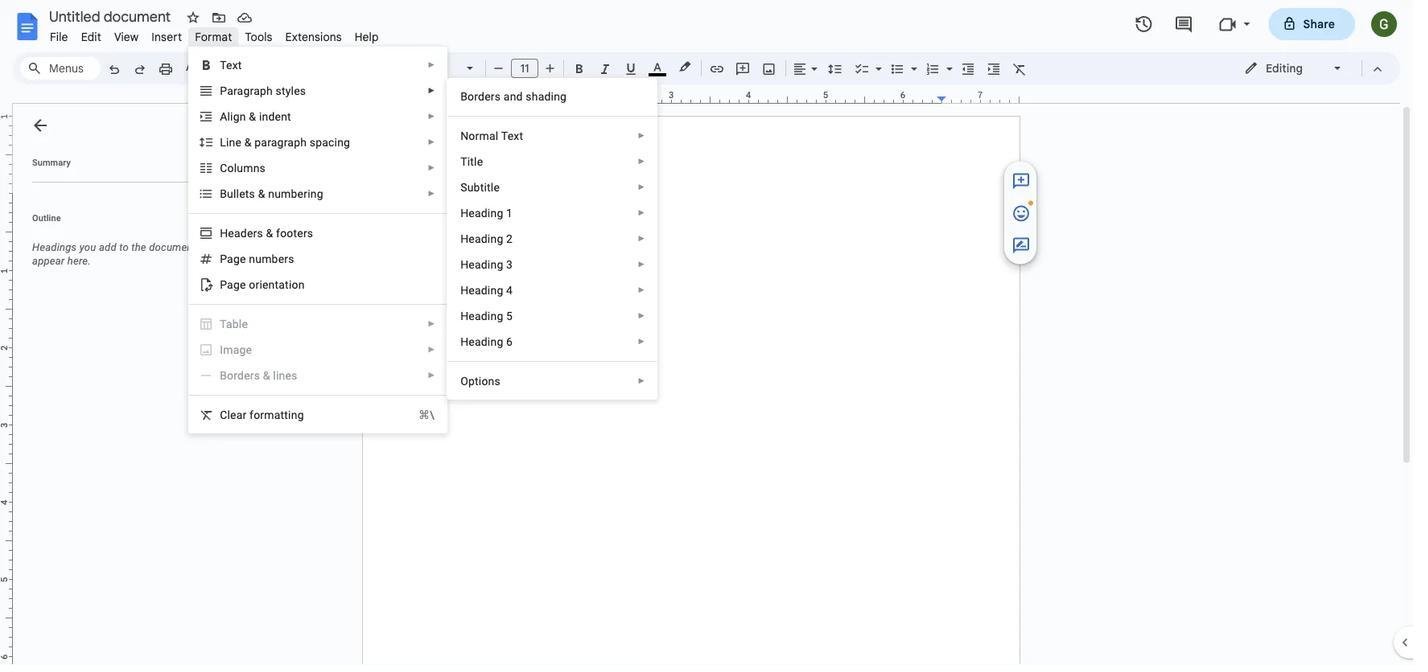 Task type: locate. For each thing, give the bounding box(es) containing it.
► inside table "menu item"
[[428, 320, 436, 329]]

orientation
[[249, 278, 305, 291]]

right margin image
[[938, 91, 1019, 103]]

you
[[79, 241, 96, 254]]

& for ine
[[244, 136, 252, 149]]

a lign & indent
[[220, 110, 291, 123]]

1 vertical spatial page
[[220, 278, 246, 291]]

heading down heading 5
[[461, 335, 503, 349]]

heading 1
[[461, 206, 513, 220]]

highlight color image
[[676, 57, 694, 76]]

format
[[195, 30, 232, 44]]

subtitle s element
[[461, 181, 505, 194]]

add comment image
[[1012, 172, 1031, 191]]

tools menu item
[[239, 27, 279, 46]]

heading up heading 6
[[461, 309, 503, 323]]

1 vertical spatial text
[[501, 129, 523, 142]]

text right ormal
[[501, 129, 523, 142]]

heading for heading 2
[[461, 232, 503, 246]]

colum n s
[[220, 161, 266, 175]]

1 horizontal spatial s
[[260, 161, 266, 175]]

4 heading from the top
[[461, 284, 503, 297]]

indent
[[259, 110, 291, 123]]

s for n
[[260, 161, 266, 175]]

1 heading from the top
[[461, 206, 503, 220]]

s right bulle
[[249, 187, 255, 200]]

o
[[461, 375, 468, 388]]

extensions
[[285, 30, 342, 44]]

page left u
[[220, 252, 246, 266]]

text
[[220, 58, 242, 72], [501, 129, 523, 142]]

0 horizontal spatial s
[[249, 187, 255, 200]]

h eaders & footers
[[220, 227, 313, 240]]

heading down heading 2
[[461, 258, 503, 271]]

& right ine
[[244, 136, 252, 149]]

b
[[461, 90, 468, 103]]

text up the p
[[220, 58, 242, 72]]

application
[[0, 0, 1413, 666]]

top margin image
[[0, 117, 12, 198]]

a
[[220, 110, 227, 123]]

format menu item
[[188, 27, 239, 46]]

menu bar
[[43, 21, 385, 47]]

p
[[220, 84, 227, 97]]

5
[[506, 309, 513, 323]]

application containing share
[[0, 0, 1413, 666]]

2 page from the top
[[220, 278, 246, 291]]

view menu item
[[108, 27, 145, 46]]

age
[[233, 343, 252, 357]]

0 vertical spatial page
[[220, 252, 246, 266]]

3 heading from the top
[[461, 258, 503, 271]]

s ubtitle
[[461, 181, 500, 194]]

1 vertical spatial n
[[249, 252, 255, 266]]

outline heading
[[13, 212, 232, 234]]

2
[[506, 232, 513, 246]]

& left lines
[[263, 369, 270, 382]]

heading down heading 3
[[461, 284, 503, 297]]

& right 't'
[[258, 187, 265, 200]]

mbers
[[262, 252, 294, 266]]

ormal
[[469, 129, 499, 142]]

page down page n u mbers
[[220, 278, 246, 291]]

bulle t s & numbering
[[220, 187, 323, 200]]

1 vertical spatial s
[[249, 187, 255, 200]]

t itle
[[461, 155, 483, 168]]

heading for heading 3
[[461, 258, 503, 271]]

⌘\
[[418, 409, 435, 422]]

heading 1 1 element
[[461, 206, 518, 220]]

heading 6 6 element
[[461, 335, 518, 349]]

& for lign
[[249, 110, 256, 123]]

page for page n u mbers
[[220, 252, 246, 266]]

n left mbers
[[249, 252, 255, 266]]

to
[[119, 241, 129, 254]]

menu containing b
[[447, 78, 658, 400]]

lines
[[273, 369, 297, 382]]

5 heading from the top
[[461, 309, 503, 323]]

page orientation 3 element
[[220, 278, 310, 291]]

2 heading from the top
[[461, 232, 503, 246]]

menu
[[188, 47, 448, 434], [447, 78, 658, 400]]

heading 5
[[461, 309, 513, 323]]

ine
[[226, 136, 242, 149]]

line & paragraph spacing l element
[[220, 136, 355, 149]]

i m age
[[220, 343, 252, 357]]

4
[[506, 284, 513, 297]]

ubtitle
[[467, 181, 500, 194]]

0 horizontal spatial text
[[220, 58, 242, 72]]

borders & lines
[[220, 369, 297, 382]]

c
[[220, 409, 227, 422]]

columns n element
[[220, 161, 270, 175]]

menu item
[[189, 337, 447, 363]]

0 vertical spatial n
[[253, 161, 260, 175]]

n
[[253, 161, 260, 175], [249, 252, 255, 266]]

l
[[220, 136, 226, 149]]

borders and shading b element
[[461, 90, 572, 103]]

bulleted list menu image
[[907, 58, 918, 64]]

⌘backslash element
[[399, 407, 435, 423]]

c lear formatting
[[220, 409, 304, 422]]

n up bulle t s & numbering
[[253, 161, 260, 175]]

title t element
[[461, 155, 488, 168]]

headings
[[32, 241, 77, 254]]

t
[[461, 155, 467, 168]]

page
[[220, 252, 246, 266], [220, 278, 246, 291]]

borders & lines menu item
[[189, 363, 447, 389]]

document outline element
[[13, 104, 232, 666]]

h
[[220, 227, 228, 240]]

share
[[1304, 17, 1335, 31]]

insert image image
[[760, 57, 779, 80]]

heading
[[461, 206, 503, 220], [461, 232, 503, 246], [461, 258, 503, 271], [461, 284, 503, 297], [461, 309, 503, 323], [461, 335, 503, 349]]

heading 3
[[461, 258, 513, 271]]

heading up heading 3
[[461, 232, 503, 246]]

heading down subtitle s element
[[461, 206, 503, 220]]

heading 3 3 element
[[461, 258, 518, 271]]

&
[[249, 110, 256, 123], [244, 136, 252, 149], [258, 187, 265, 200], [266, 227, 273, 240], [263, 369, 270, 382]]

heading 4 4 element
[[461, 284, 518, 297]]

s right colum
[[260, 161, 266, 175]]

s
[[260, 161, 266, 175], [249, 187, 255, 200]]

►
[[428, 60, 436, 70], [428, 86, 436, 95], [428, 112, 436, 121], [638, 131, 646, 140], [428, 138, 436, 147], [638, 157, 646, 166], [428, 163, 436, 173], [638, 183, 646, 192], [428, 189, 436, 198], [638, 208, 646, 218], [638, 234, 646, 243], [638, 260, 646, 269], [638, 286, 646, 295], [638, 312, 646, 321], [428, 320, 436, 329], [638, 337, 646, 347], [428, 345, 436, 355], [428, 371, 436, 380], [638, 377, 646, 386]]

t
[[245, 187, 249, 200]]

normal text n element
[[461, 129, 528, 142]]

menu bar containing file
[[43, 21, 385, 47]]

1 page from the top
[[220, 252, 246, 266]]

Rename text field
[[43, 6, 180, 26]]

editing
[[1266, 61, 1303, 75]]

bulle
[[220, 187, 245, 200]]

6 heading from the top
[[461, 335, 503, 349]]

align & indent a element
[[220, 110, 296, 123]]

heading for heading 4
[[461, 284, 503, 297]]

lear
[[227, 409, 247, 422]]

l ine & paragraph spacing
[[220, 136, 350, 149]]

will
[[199, 241, 215, 254]]

Font size field
[[511, 59, 545, 79]]

insert menu item
[[145, 27, 188, 46]]

main toolbar
[[100, 0, 1079, 457]]

& inside "menu item"
[[263, 369, 270, 382]]

menu bar inside menu bar banner
[[43, 21, 385, 47]]

aragraph
[[227, 84, 273, 97]]

clear formatting c element
[[220, 409, 309, 422]]

borders & lines q element
[[220, 369, 302, 382]]

bullets & numbering t element
[[220, 187, 328, 200]]

& right 'lign'
[[249, 110, 256, 123]]

0 vertical spatial s
[[260, 161, 266, 175]]

share button
[[1269, 8, 1356, 40]]

lign
[[227, 110, 246, 123]]

page orientation
[[220, 278, 305, 291]]

heading 4
[[461, 284, 513, 297]]

menu item containing i
[[189, 337, 447, 363]]

& right eaders
[[266, 227, 273, 240]]

heading 5 5 element
[[461, 309, 518, 323]]

file menu item
[[43, 27, 75, 46]]

help menu item
[[348, 27, 385, 46]]

heading for heading 5
[[461, 309, 503, 323]]



Task type: describe. For each thing, give the bounding box(es) containing it.
headers & footers h element
[[220, 227, 318, 240]]

page n u mbers
[[220, 252, 294, 266]]

table
[[220, 318, 248, 331]]

n for s
[[253, 161, 260, 175]]

u
[[255, 252, 262, 266]]

left margin image
[[363, 91, 444, 103]]

menu containing text
[[188, 47, 448, 434]]

► inside borders & lines "menu item"
[[428, 371, 436, 380]]

heading 2
[[461, 232, 513, 246]]

s for t
[[249, 187, 255, 200]]

arial option
[[413, 57, 457, 80]]

orders
[[468, 90, 501, 103]]

add emoji reaction image
[[1012, 204, 1031, 223]]

mode and view toolbar
[[1232, 52, 1391, 85]]

line & paragraph spacing image
[[826, 57, 845, 80]]

p aragraph styles
[[220, 84, 306, 97]]

& for eaders
[[266, 227, 273, 240]]

text color image
[[649, 57, 666, 76]]

colum
[[220, 161, 253, 175]]

heading for heading 1
[[461, 206, 503, 220]]

text s element
[[220, 58, 247, 72]]

arial
[[413, 61, 437, 75]]

extensions menu item
[[279, 27, 348, 46]]

6
[[506, 335, 513, 349]]

edit
[[81, 30, 101, 44]]

add
[[99, 241, 117, 254]]

image m element
[[220, 343, 257, 357]]

paragraph styles p element
[[220, 84, 311, 97]]

paragraph
[[255, 136, 307, 149]]

3
[[506, 258, 513, 271]]

heading for heading 6
[[461, 335, 503, 349]]

borders
[[220, 369, 260, 382]]

ptions
[[468, 375, 501, 388]]

m
[[223, 343, 233, 357]]

shading
[[526, 90, 567, 103]]

page numbers u element
[[220, 252, 299, 266]]

itle
[[467, 155, 483, 168]]

page for page orientation
[[220, 278, 246, 291]]

headings you add to the document will appear here.
[[32, 241, 215, 267]]

heading 6
[[461, 335, 513, 349]]

file
[[50, 30, 68, 44]]

n ormal text
[[461, 129, 523, 142]]

0 vertical spatial text
[[220, 58, 242, 72]]

s
[[461, 181, 467, 194]]

document
[[149, 241, 196, 254]]

menu bar banner
[[0, 0, 1413, 666]]

heading 2 2 element
[[461, 232, 518, 246]]

footers
[[276, 227, 313, 240]]

options o element
[[461, 375, 505, 388]]

and
[[504, 90, 523, 103]]

menu item inside menu
[[189, 337, 447, 363]]

numbering
[[268, 187, 323, 200]]

styles
[[276, 84, 306, 97]]

b orders and shading
[[461, 90, 567, 103]]

appear
[[32, 255, 65, 267]]

summary
[[32, 157, 71, 167]]

tools
[[245, 30, 273, 44]]

table menu item
[[189, 312, 447, 337]]

formatting
[[250, 409, 304, 422]]

Font size text field
[[512, 59, 538, 78]]

here.
[[67, 255, 91, 267]]

insert
[[152, 30, 182, 44]]

n
[[461, 129, 469, 142]]

eaders
[[228, 227, 263, 240]]

n for u
[[249, 252, 255, 266]]

table 2 element
[[220, 318, 253, 331]]

o ptions
[[461, 375, 501, 388]]

1 horizontal spatial text
[[501, 129, 523, 142]]

outline
[[32, 213, 61, 223]]

i
[[220, 343, 223, 357]]

summary heading
[[32, 156, 71, 169]]

view
[[114, 30, 139, 44]]

1
[[506, 206, 513, 220]]

checklist menu image
[[872, 58, 882, 64]]

edit menu item
[[75, 27, 108, 46]]

the
[[131, 241, 146, 254]]

Star checkbox
[[182, 6, 204, 29]]

suggest edits image
[[1012, 236, 1031, 256]]

spacing
[[310, 136, 350, 149]]

help
[[355, 30, 379, 44]]

Menus field
[[20, 57, 101, 80]]

editing button
[[1233, 56, 1355, 80]]



Task type: vqa. For each thing, say whether or not it's contained in the screenshot.


